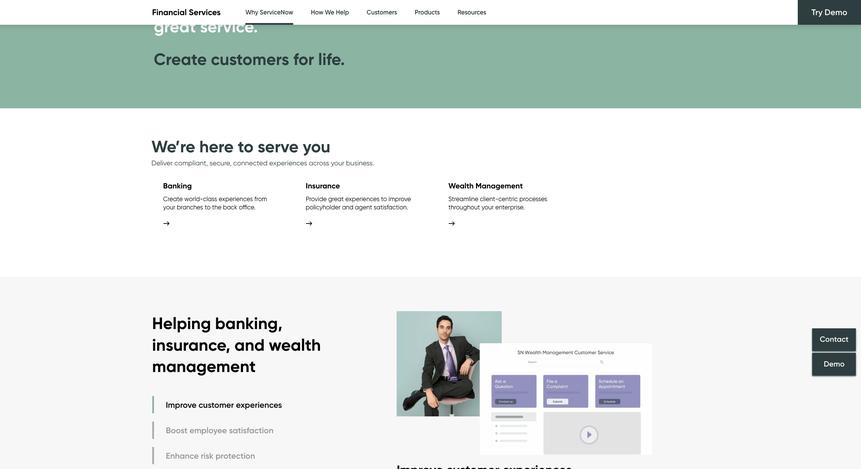 Task type: vqa. For each thing, say whether or not it's contained in the screenshot.
your within Create world-class experiences from your branches to the back office.
yes



Task type: describe. For each thing, give the bounding box(es) containing it.
contact link
[[813, 328, 857, 351]]

demo link
[[813, 353, 857, 376]]

enhance
[[166, 451, 199, 461]]

here
[[200, 136, 234, 157]]

servicenow
[[260, 9, 293, 16]]

provide great experiences to improve policyholder and agent satisfaction.
[[306, 195, 411, 211]]

banking
[[163, 181, 192, 191]]

client-
[[480, 195, 499, 203]]

management
[[476, 181, 523, 191]]

how we help
[[311, 9, 349, 16]]

insurance
[[306, 181, 340, 191]]

experiences inside create world-class experiences from your branches to the back office.
[[219, 195, 253, 203]]

enterprise.
[[496, 204, 525, 211]]

boost employee satisfaction
[[166, 426, 274, 435]]

container image for banking
[[163, 221, 169, 226]]

protection
[[216, 451, 255, 461]]

business.
[[346, 159, 374, 167]]

from
[[255, 195, 267, 203]]

connected
[[234, 159, 268, 167]]

office.
[[239, 204, 256, 211]]

create customers for life.
[[154, 49, 345, 69]]

branches
[[177, 204, 203, 211]]

to inside we're here to serve you deliver compliant, secure, connected experiences across your business.
[[238, 136, 254, 157]]

wealth management customer service dashboard image
[[397, 305, 653, 462]]

policyholder
[[306, 204, 341, 211]]

secure,
[[210, 159, 232, 167]]

we
[[325, 9, 335, 16]]

employee
[[190, 426, 227, 435]]

throughout
[[449, 204, 480, 211]]

deliver
[[152, 159, 173, 167]]

we're
[[152, 136, 195, 157]]

create for create world-class experiences from your branches to the back office.
[[163, 195, 183, 203]]

insurance,
[[152, 335, 231, 355]]

satisfaction
[[229, 426, 274, 435]]

wealth management
[[449, 181, 523, 191]]

why
[[246, 9, 258, 16]]

customer
[[199, 400, 234, 410]]

and inside provide great experiences to improve policyholder and agent satisfaction.
[[342, 204, 354, 211]]

1 vertical spatial demo
[[824, 360, 845, 369]]

improve
[[389, 195, 411, 203]]

life.
[[319, 49, 345, 69]]

why servicenow link
[[246, 0, 293, 27]]

compliant,
[[175, 159, 208, 167]]

wealth
[[449, 181, 474, 191]]

try demo link
[[798, 0, 862, 25]]

customers link
[[367, 0, 397, 25]]

streamline client-centric processes throughout your enterprise.
[[449, 195, 548, 211]]

agent
[[355, 204, 373, 211]]

world-
[[184, 195, 203, 203]]

resources link
[[458, 0, 487, 25]]

experiences inside provide great experiences to improve policyholder and agent satisfaction.
[[346, 195, 380, 203]]

boost
[[166, 426, 188, 435]]

your for banking
[[163, 204, 175, 211]]

boost employee satisfaction link
[[152, 422, 284, 439]]

satisfaction.
[[374, 204, 408, 211]]

help
[[336, 9, 349, 16]]

how
[[311, 9, 324, 16]]

create for create customers for life.
[[154, 49, 207, 69]]

banking,
[[215, 313, 283, 334]]

experiences inside we're here to serve you deliver compliant, secure, connected experiences across your business.
[[269, 159, 307, 167]]



Task type: locate. For each thing, give the bounding box(es) containing it.
improve customer experiences
[[166, 400, 282, 410]]

0 vertical spatial to
[[238, 136, 254, 157]]

back
[[223, 204, 238, 211]]

experiences up the back
[[219, 195, 253, 203]]

your for wealth management
[[482, 204, 494, 211]]

your inside create world-class experiences from your branches to the back office.
[[163, 204, 175, 211]]

experiences up the satisfaction
[[236, 400, 282, 410]]

2 container image from the left
[[306, 221, 312, 226]]

you
[[303, 136, 331, 157]]

resources
[[458, 9, 487, 16]]

serve
[[258, 136, 299, 157]]

your
[[331, 159, 345, 167], [163, 204, 175, 211], [482, 204, 494, 211]]

processes
[[520, 195, 548, 203]]

we're here to serve you deliver compliant, secure, connected experiences across your business.
[[152, 136, 374, 167]]

products
[[415, 9, 440, 16]]

experiences
[[269, 159, 307, 167], [219, 195, 253, 203], [346, 195, 380, 203], [236, 400, 282, 410]]

create
[[154, 49, 207, 69], [163, 195, 183, 203]]

create world-class experiences from your branches to the back office.
[[163, 195, 267, 211]]

products link
[[415, 0, 440, 25]]

your right across
[[331, 159, 345, 167]]

2 horizontal spatial your
[[482, 204, 494, 211]]

customers
[[211, 49, 289, 69]]

experiences up the "agent"
[[346, 195, 380, 203]]

to
[[238, 136, 254, 157], [381, 195, 387, 203], [205, 204, 211, 211]]

helping
[[152, 313, 211, 334]]

container image for insurance
[[306, 221, 312, 226]]

financial services
[[152, 7, 221, 17]]

0 vertical spatial create
[[154, 49, 207, 69]]

and down the great
[[342, 204, 354, 211]]

1 vertical spatial create
[[163, 195, 183, 203]]

1 horizontal spatial your
[[331, 159, 345, 167]]

1 vertical spatial and
[[235, 335, 265, 355]]

and down banking,
[[235, 335, 265, 355]]

1 horizontal spatial container image
[[306, 221, 312, 226]]

1 vertical spatial to
[[381, 195, 387, 203]]

demo right try on the top of page
[[825, 7, 848, 17]]

class
[[203, 195, 217, 203]]

1 horizontal spatial to
[[238, 136, 254, 157]]

improve
[[166, 400, 197, 410]]

and
[[342, 204, 354, 211], [235, 335, 265, 355]]

improve customer experiences link
[[152, 396, 284, 414]]

your down "client-"
[[482, 204, 494, 211]]

experiences down serve
[[269, 159, 307, 167]]

to inside provide great experiences to improve policyholder and agent satisfaction.
[[381, 195, 387, 203]]

1 container image from the left
[[163, 221, 169, 226]]

try
[[812, 7, 823, 17]]

centric
[[499, 195, 518, 203]]

and inside helping banking, insurance, and wealth management
[[235, 335, 265, 355]]

your left branches in the left of the page
[[163, 204, 175, 211]]

enhance risk protection
[[166, 451, 255, 461]]

2 horizontal spatial to
[[381, 195, 387, 203]]

0 horizontal spatial container image
[[163, 221, 169, 226]]

the
[[212, 204, 222, 211]]

management
[[152, 356, 256, 377]]

risk
[[201, 451, 214, 461]]

to down class
[[205, 204, 211, 211]]

customers
[[367, 9, 397, 16]]

to inside create world-class experiences from your branches to the back office.
[[205, 204, 211, 211]]

1 horizontal spatial and
[[342, 204, 354, 211]]

services
[[189, 7, 221, 17]]

experiences inside improve customer experiences link
[[236, 400, 282, 410]]

to up satisfaction. on the top of page
[[381, 195, 387, 203]]

0 vertical spatial demo
[[825, 7, 848, 17]]

wealth
[[269, 335, 321, 355]]

your inside we're here to serve you deliver compliant, secure, connected experiences across your business.
[[331, 159, 345, 167]]

try demo
[[812, 7, 848, 17]]

why servicenow
[[246, 9, 293, 16]]

0 horizontal spatial and
[[235, 335, 265, 355]]

contact
[[820, 335, 849, 344]]

2 vertical spatial to
[[205, 204, 211, 211]]

demo
[[825, 7, 848, 17], [824, 360, 845, 369]]

streamline
[[449, 195, 479, 203]]

helping banking, insurance, and wealth management
[[152, 313, 321, 377]]

0 vertical spatial and
[[342, 204, 354, 211]]

create inside create world-class experiences from your branches to the back office.
[[163, 195, 183, 203]]

great
[[329, 195, 344, 203]]

provide
[[306, 195, 327, 203]]

0 horizontal spatial your
[[163, 204, 175, 211]]

enhance risk protection link
[[152, 447, 284, 465]]

demo down contact 'link'
[[824, 360, 845, 369]]

financial
[[152, 7, 187, 17]]

across
[[309, 159, 329, 167]]

container image
[[449, 221, 455, 226]]

how we help link
[[311, 0, 349, 25]]

to up connected on the left
[[238, 136, 254, 157]]

for
[[294, 49, 314, 69]]

0 horizontal spatial to
[[205, 204, 211, 211]]

container image
[[163, 221, 169, 226], [306, 221, 312, 226]]

your inside streamline client-centric processes throughout your enterprise.
[[482, 204, 494, 211]]



